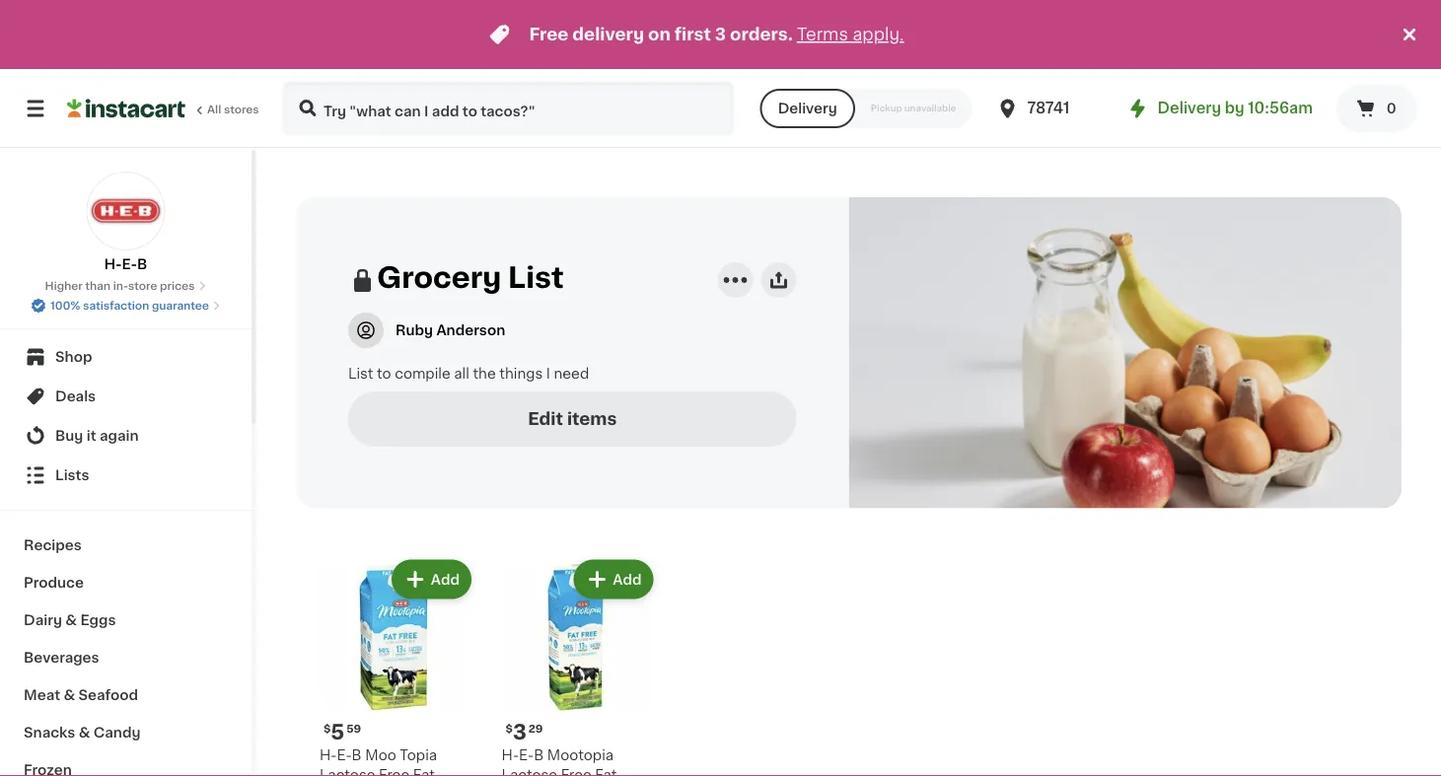Task type: locate. For each thing, give the bounding box(es) containing it.
product group containing 3
[[494, 556, 658, 777]]

0 horizontal spatial $
[[324, 723, 331, 734]]

0 horizontal spatial b
[[137, 258, 147, 271]]

0 horizontal spatial add
[[431, 573, 460, 586]]

1 vertical spatial &
[[64, 689, 75, 703]]

1 horizontal spatial list
[[508, 264, 564, 292]]

snacks & candy
[[24, 726, 141, 740]]

2 horizontal spatial b
[[534, 748, 544, 762]]

e- inside 'h-e-b' link
[[122, 258, 137, 271]]

seafood
[[78, 689, 138, 703]]

1 vertical spatial 3
[[513, 722, 527, 743]]

0 vertical spatial list
[[508, 264, 564, 292]]

2 lactose from the left
[[502, 768, 558, 777]]

ruby anderson
[[396, 324, 505, 338]]

dairy
[[24, 614, 62, 628]]

1 horizontal spatial lactose
[[502, 768, 558, 777]]

0 horizontal spatial lactose
[[320, 768, 376, 777]]

0 vertical spatial &
[[65, 614, 77, 628]]

& left "eggs"
[[65, 614, 77, 628]]

in-
[[113, 281, 128, 292]]

h- inside h-e-b mootopia lactose free fa
[[502, 748, 519, 762]]

list
[[508, 264, 564, 292], [348, 367, 373, 381]]

delivery by 10:56am link
[[1126, 97, 1313, 120]]

lists link
[[12, 456, 240, 495]]

produce link
[[12, 564, 240, 602]]

e- inside h-e-b moo topia lactose free fa
[[337, 748, 352, 762]]

buy
[[55, 429, 83, 443]]

b inside 'h-e-b' link
[[137, 258, 147, 271]]

1 product group from the left
[[312, 556, 476, 777]]

0 horizontal spatial delivery
[[778, 102, 838, 115]]

0 horizontal spatial add button
[[393, 562, 470, 597]]

100% satisfaction guarantee button
[[31, 294, 221, 314]]

0 horizontal spatial product group
[[312, 556, 476, 777]]

prices
[[160, 281, 195, 292]]

topia
[[400, 748, 437, 762]]

2 add button from the left
[[576, 562, 652, 597]]

beverages link
[[12, 639, 240, 677]]

2 horizontal spatial e-
[[519, 748, 534, 762]]

h- up higher than in-store prices
[[104, 258, 122, 271]]

service type group
[[760, 89, 972, 128]]

e-
[[122, 258, 137, 271], [337, 748, 352, 762], [519, 748, 534, 762]]

b down 29
[[534, 748, 544, 762]]

& for meat
[[64, 689, 75, 703]]

3
[[715, 26, 726, 43], [513, 722, 527, 743]]

free
[[529, 26, 569, 43], [379, 768, 410, 777], [561, 768, 592, 777]]

on
[[648, 26, 671, 43]]

eggs
[[80, 614, 116, 628]]

things
[[500, 367, 543, 381]]

b inside h-e-b mootopia lactose free fa
[[534, 748, 544, 762]]

delivery down "terms"
[[778, 102, 838, 115]]

1 horizontal spatial add
[[613, 573, 642, 586]]

delivery left by
[[1158, 101, 1222, 115]]

dairy & eggs link
[[12, 602, 240, 639]]

free left delivery
[[529, 26, 569, 43]]

lactose down $ 3 29
[[502, 768, 558, 777]]

recipes
[[24, 539, 82, 553]]

lactose
[[320, 768, 376, 777], [502, 768, 558, 777]]

h-e-b moo topia lactose free fa
[[320, 748, 437, 777]]

the
[[473, 367, 496, 381]]

Search field
[[284, 83, 733, 134]]

add button for 3
[[576, 562, 652, 597]]

$ left 29
[[506, 723, 513, 734]]

list left to
[[348, 367, 373, 381]]

b inside h-e-b moo topia lactose free fa
[[352, 748, 362, 762]]

terms
[[797, 26, 849, 43]]

lists
[[55, 469, 89, 483]]

$ inside $ 5 59
[[324, 723, 331, 734]]

1 horizontal spatial h-
[[320, 748, 337, 762]]

2 add from the left
[[613, 573, 642, 586]]

0 horizontal spatial 3
[[513, 722, 527, 743]]

&
[[65, 614, 77, 628], [64, 689, 75, 703], [79, 726, 90, 740]]

free down moo
[[379, 768, 410, 777]]

$ 3 29
[[506, 722, 543, 743]]

delivery inside button
[[778, 102, 838, 115]]

& for dairy
[[65, 614, 77, 628]]

list to compile all the things i need
[[348, 367, 589, 381]]

buy it again link
[[12, 416, 240, 456]]

b up store in the left of the page
[[137, 258, 147, 271]]

e- inside h-e-b mootopia lactose free fa
[[519, 748, 534, 762]]

0 horizontal spatial h-
[[104, 258, 122, 271]]

$
[[324, 723, 331, 734], [506, 723, 513, 734]]

1 lactose from the left
[[320, 768, 376, 777]]

e- up higher than in-store prices link
[[122, 258, 137, 271]]

it
[[87, 429, 96, 443]]

1 horizontal spatial e-
[[337, 748, 352, 762]]

78741
[[1028, 101, 1070, 115]]

3 left 29
[[513, 722, 527, 743]]

e- down $ 5 59
[[337, 748, 352, 762]]

None search field
[[282, 81, 735, 136]]

2 $ from the left
[[506, 723, 513, 734]]

2 vertical spatial &
[[79, 726, 90, 740]]

free inside h-e-b mootopia lactose free fa
[[561, 768, 592, 777]]

lactose down moo
[[320, 768, 376, 777]]

delivery by 10:56am
[[1158, 101, 1313, 115]]

b left moo
[[352, 748, 362, 762]]

product group
[[312, 556, 476, 777], [494, 556, 658, 777]]

add button
[[393, 562, 470, 597], [576, 562, 652, 597]]

0 vertical spatial 3
[[715, 26, 726, 43]]

list up i
[[508, 264, 564, 292]]

h- for 3
[[502, 748, 519, 762]]

1 add button from the left
[[393, 562, 470, 597]]

1 horizontal spatial delivery
[[1158, 101, 1222, 115]]

anderson
[[437, 324, 505, 338]]

3 right first
[[715, 26, 726, 43]]

add
[[431, 573, 460, 586], [613, 573, 642, 586]]

h- down the 5
[[320, 748, 337, 762]]

free down mootopia
[[561, 768, 592, 777]]

1 horizontal spatial $
[[506, 723, 513, 734]]

need
[[554, 367, 589, 381]]

deals link
[[12, 377, 240, 416]]

& left candy
[[79, 726, 90, 740]]

b for 3
[[534, 748, 544, 762]]

limited time offer region
[[0, 0, 1398, 69]]

e- for 5
[[337, 748, 352, 762]]

2 product group from the left
[[494, 556, 658, 777]]

h-
[[104, 258, 122, 271], [320, 748, 337, 762], [502, 748, 519, 762]]

59
[[347, 723, 361, 734]]

e- down $ 3 29
[[519, 748, 534, 762]]

lactose inside h-e-b moo topia lactose free fa
[[320, 768, 376, 777]]

& right meat
[[64, 689, 75, 703]]

0 horizontal spatial e-
[[122, 258, 137, 271]]

b
[[137, 258, 147, 271], [352, 748, 362, 762], [534, 748, 544, 762]]

h- down $ 3 29
[[502, 748, 519, 762]]

1 add from the left
[[431, 573, 460, 586]]

$ left the 59
[[324, 723, 331, 734]]

items
[[567, 411, 617, 428]]

satisfaction
[[83, 300, 149, 311]]

h-e-b logo image
[[86, 172, 165, 251]]

1 vertical spatial list
[[348, 367, 373, 381]]

1 $ from the left
[[324, 723, 331, 734]]

1 horizontal spatial 3
[[715, 26, 726, 43]]

orders.
[[730, 26, 793, 43]]

2 horizontal spatial h-
[[502, 748, 519, 762]]

delivery
[[1158, 101, 1222, 115], [778, 102, 838, 115]]

h- inside h-e-b moo topia lactose free fa
[[320, 748, 337, 762]]

$ inside $ 3 29
[[506, 723, 513, 734]]

1 horizontal spatial add button
[[576, 562, 652, 597]]

grocery
[[377, 264, 502, 292]]

stores
[[224, 104, 259, 115]]

1 horizontal spatial b
[[352, 748, 362, 762]]

1 horizontal spatial product group
[[494, 556, 658, 777]]



Task type: describe. For each thing, give the bounding box(es) containing it.
free inside h-e-b moo topia lactose free fa
[[379, 768, 410, 777]]

instacart logo image
[[67, 97, 186, 120]]

apply.
[[853, 26, 904, 43]]

store
[[128, 281, 157, 292]]

78741 button
[[996, 81, 1115, 136]]

$ for 3
[[506, 723, 513, 734]]

buy it again
[[55, 429, 139, 443]]

edit items button
[[348, 392, 797, 447]]

free inside limited time offer region
[[529, 26, 569, 43]]

h-e-b link
[[86, 172, 165, 274]]

first
[[675, 26, 711, 43]]

i
[[546, 367, 551, 381]]

beverages
[[24, 651, 99, 665]]

delivery for delivery by 10:56am
[[1158, 101, 1222, 115]]

h- for 5
[[320, 748, 337, 762]]

delivery
[[573, 26, 644, 43]]

shop link
[[12, 337, 240, 377]]

all
[[207, 104, 221, 115]]

all
[[454, 367, 470, 381]]

higher than in-store prices
[[45, 281, 195, 292]]

free delivery on first 3 orders. terms apply.
[[529, 26, 904, 43]]

terms apply. link
[[797, 26, 904, 43]]

$ for 5
[[324, 723, 331, 734]]

higher
[[45, 281, 83, 292]]

$ 5 59
[[324, 722, 361, 743]]

to
[[377, 367, 391, 381]]

delivery for delivery
[[778, 102, 838, 115]]

add for 5
[[431, 573, 460, 586]]

b for 5
[[352, 748, 362, 762]]

all stores link
[[67, 81, 261, 136]]

deals
[[55, 390, 96, 404]]

5
[[331, 722, 345, 743]]

higher than in-store prices link
[[45, 278, 207, 294]]

meat & seafood link
[[12, 677, 240, 714]]

than
[[85, 281, 111, 292]]

29
[[529, 723, 543, 734]]

snacks & candy link
[[12, 714, 240, 752]]

& for snacks
[[79, 726, 90, 740]]

dairy & eggs
[[24, 614, 116, 628]]

meat
[[24, 689, 60, 703]]

lactose inside h-e-b mootopia lactose free fa
[[502, 768, 558, 777]]

again
[[100, 429, 139, 443]]

meat & seafood
[[24, 689, 138, 703]]

ruby
[[396, 324, 433, 338]]

3 inside limited time offer region
[[715, 26, 726, 43]]

delivery button
[[760, 89, 855, 128]]

h-e-b
[[104, 258, 147, 271]]

mootopia
[[548, 748, 614, 762]]

recipes link
[[12, 527, 240, 564]]

edit
[[528, 411, 563, 428]]

all stores
[[207, 104, 259, 115]]

0
[[1387, 102, 1397, 115]]

guarantee
[[152, 300, 209, 311]]

produce
[[24, 576, 84, 590]]

add button for 5
[[393, 562, 470, 597]]

100% satisfaction guarantee
[[50, 300, 209, 311]]

e- for 3
[[519, 748, 534, 762]]

h-e-b mootopia lactose free fa
[[502, 748, 617, 777]]

product group containing 5
[[312, 556, 476, 777]]

10:56am
[[1248, 101, 1313, 115]]

moo
[[365, 748, 396, 762]]

shop
[[55, 350, 92, 364]]

0 button
[[1337, 85, 1418, 132]]

add for 3
[[613, 573, 642, 586]]

0 horizontal spatial list
[[348, 367, 373, 381]]

by
[[1225, 101, 1245, 115]]

candy
[[94, 726, 141, 740]]

snacks
[[24, 726, 75, 740]]

grocery list
[[377, 264, 564, 292]]

compile
[[395, 367, 451, 381]]

edit items
[[528, 411, 617, 428]]

100%
[[50, 300, 80, 311]]



Task type: vqa. For each thing, say whether or not it's contained in the screenshot.
first Add from left
yes



